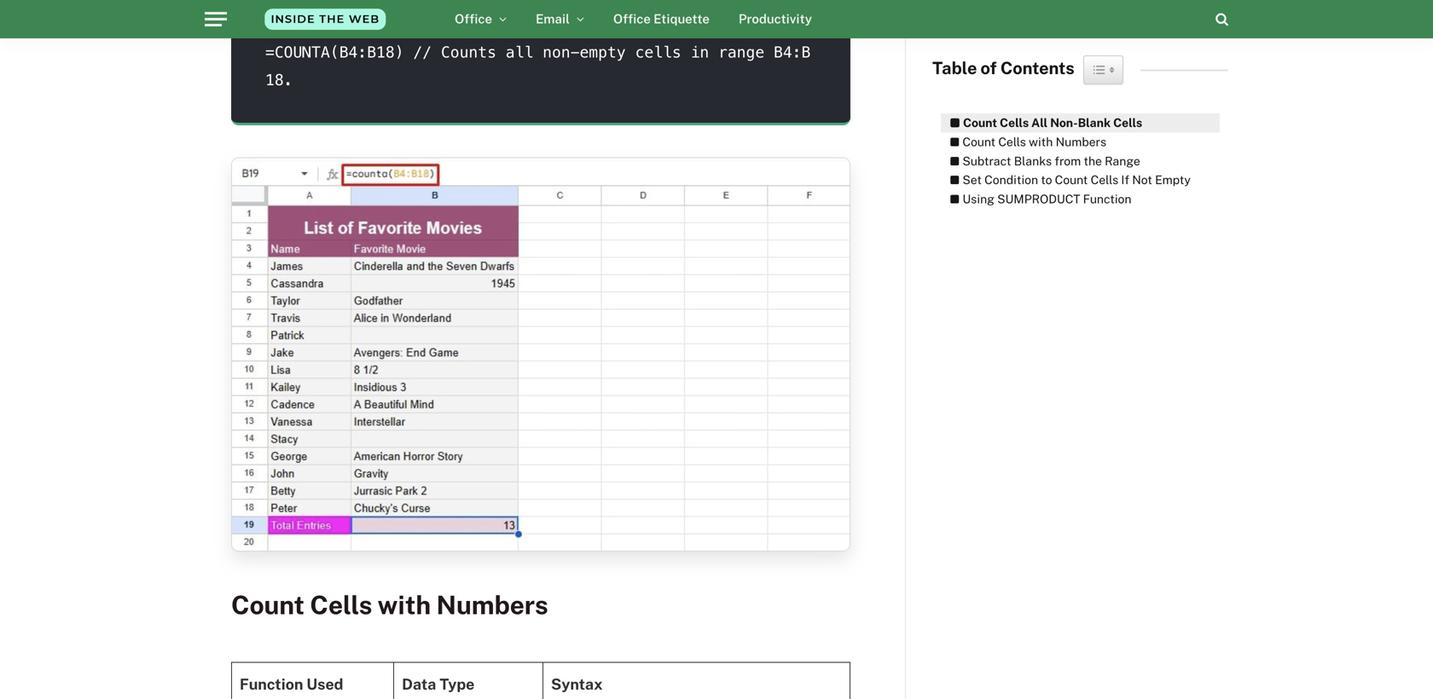 Task type: vqa. For each thing, say whether or not it's contained in the screenshot.
2nd Lookup
no



Task type: locate. For each thing, give the bounding box(es) containing it.
function inside count cells all non-blank cells count cells with numbers subtract blanks from the range set condition to count cells if not empty using sumproduct function
[[1084, 192, 1132, 206]]

cells up used
[[310, 591, 372, 621]]

1 vertical spatial function
[[240, 676, 303, 694]]

data type
[[402, 676, 475, 694]]

all
[[506, 43, 534, 61]]

empty
[[580, 43, 626, 61]]

non-
[[543, 43, 580, 61]]

numbers
[[1056, 135, 1107, 149], [437, 591, 548, 621]]

etiquette
[[654, 12, 710, 26]]

syntax
[[551, 676, 603, 694]]

office up cells on the left
[[613, 12, 651, 26]]

=counta(b4:b18)
[[265, 43, 404, 61]]

type
[[440, 676, 475, 694]]

office etiquette link
[[599, 0, 724, 38]]

0 horizontal spatial office
[[455, 12, 492, 26]]

function down if
[[1084, 192, 1132, 206]]

1 office from the left
[[455, 12, 492, 26]]

to
[[1041, 173, 1053, 187]]

cells
[[1000, 116, 1029, 130], [1114, 116, 1143, 130], [999, 135, 1026, 149], [1091, 173, 1119, 187], [310, 591, 372, 621]]

0 vertical spatial with
[[1029, 135, 1053, 149]]

1 vertical spatial with
[[378, 591, 431, 621]]

function used
[[240, 676, 343, 694]]

0 vertical spatial numbers
[[1056, 135, 1107, 149]]

cells left if
[[1091, 173, 1119, 187]]

2 office from the left
[[613, 12, 651, 26]]

0 horizontal spatial numbers
[[437, 591, 548, 621]]

office
[[455, 12, 492, 26], [613, 12, 651, 26]]

subtract
[[963, 154, 1012, 168]]

0 vertical spatial function
[[1084, 192, 1132, 206]]

non-
[[1051, 116, 1078, 130]]

empty
[[1156, 173, 1191, 187]]

with down count cells all non-blank cells link in the right top of the page
[[1029, 135, 1053, 149]]

1 horizontal spatial office
[[613, 12, 651, 26]]

counta function to count nonblanks image
[[231, 157, 851, 552]]

function left used
[[240, 676, 303, 694]]

table
[[933, 58, 977, 78]]

in
[[691, 43, 709, 61]]

office inside 'link'
[[455, 12, 492, 26]]

1 horizontal spatial with
[[1029, 135, 1053, 149]]

office up counts
[[455, 12, 492, 26]]

if
[[1122, 173, 1130, 187]]

counts
[[441, 43, 497, 61]]

0 horizontal spatial function
[[240, 676, 303, 694]]

inside the web image
[[240, 0, 410, 38]]

from
[[1055, 154, 1081, 168]]

function
[[1084, 192, 1132, 206], [240, 676, 303, 694]]

sumproduct
[[998, 192, 1081, 206]]

email
[[536, 12, 570, 26]]

using
[[963, 192, 995, 206]]

with up data
[[378, 591, 431, 621]]

set condition to count cells if not empty link
[[941, 171, 1191, 190]]

count
[[963, 116, 998, 130], [963, 135, 996, 149], [1055, 173, 1088, 187], [231, 591, 305, 621]]

with
[[1029, 135, 1053, 149], [378, 591, 431, 621]]

//
[[413, 43, 432, 61]]

using sumproduct function link
[[941, 190, 1132, 209]]

set
[[963, 173, 982, 187]]

office for office etiquette
[[613, 12, 651, 26]]

1 horizontal spatial function
[[1084, 192, 1132, 206]]

count cells with numbers
[[231, 591, 548, 621]]

1 horizontal spatial numbers
[[1056, 135, 1107, 149]]

0 horizontal spatial with
[[378, 591, 431, 621]]



Task type: describe. For each thing, give the bounding box(es) containing it.
count cells with numbers link
[[941, 133, 1107, 152]]

productivity
[[739, 12, 812, 26]]

count cells all non-blank cells count cells with numbers subtract blanks from the range set condition to count cells if not empty using sumproduct function
[[963, 116, 1191, 206]]

cells up blanks
[[999, 135, 1026, 149]]

blanks
[[1014, 154, 1052, 168]]

of
[[981, 58, 997, 78]]

range
[[1105, 154, 1141, 168]]

the
[[1084, 154, 1102, 168]]

blank
[[1078, 116, 1111, 130]]

18.
[[265, 71, 293, 89]]

1 vertical spatial numbers
[[437, 591, 548, 621]]

search image
[[1216, 12, 1229, 26]]

productivity link
[[724, 0, 827, 38]]

cells right blank
[[1114, 116, 1143, 130]]

condition
[[985, 173, 1039, 187]]

email link
[[521, 0, 599, 38]]

subtract blanks from the range link
[[941, 152, 1141, 171]]

=counta(b4:b18) // counts all non-empty cells in range b4:b 18.
[[265, 43, 811, 89]]

b4:b
[[774, 43, 811, 61]]

cells
[[635, 43, 682, 61]]

all
[[1032, 116, 1048, 130]]

used
[[307, 676, 343, 694]]

table of contents
[[933, 58, 1075, 78]]

not
[[1133, 173, 1153, 187]]

contents
[[1001, 58, 1075, 78]]

office link
[[440, 0, 521, 38]]

data
[[402, 676, 437, 694]]

range
[[719, 43, 765, 61]]

with inside count cells all non-blank cells count cells with numbers subtract blanks from the range set condition to count cells if not empty using sumproduct function
[[1029, 135, 1053, 149]]

numbers inside count cells all non-blank cells count cells with numbers subtract blanks from the range set condition to count cells if not empty using sumproduct function
[[1056, 135, 1107, 149]]

cells up count cells with numbers link
[[1000, 116, 1029, 130]]

count cells all non-blank cells link
[[941, 114, 1143, 133]]

office for office
[[455, 12, 492, 26]]

office etiquette
[[613, 12, 710, 26]]



